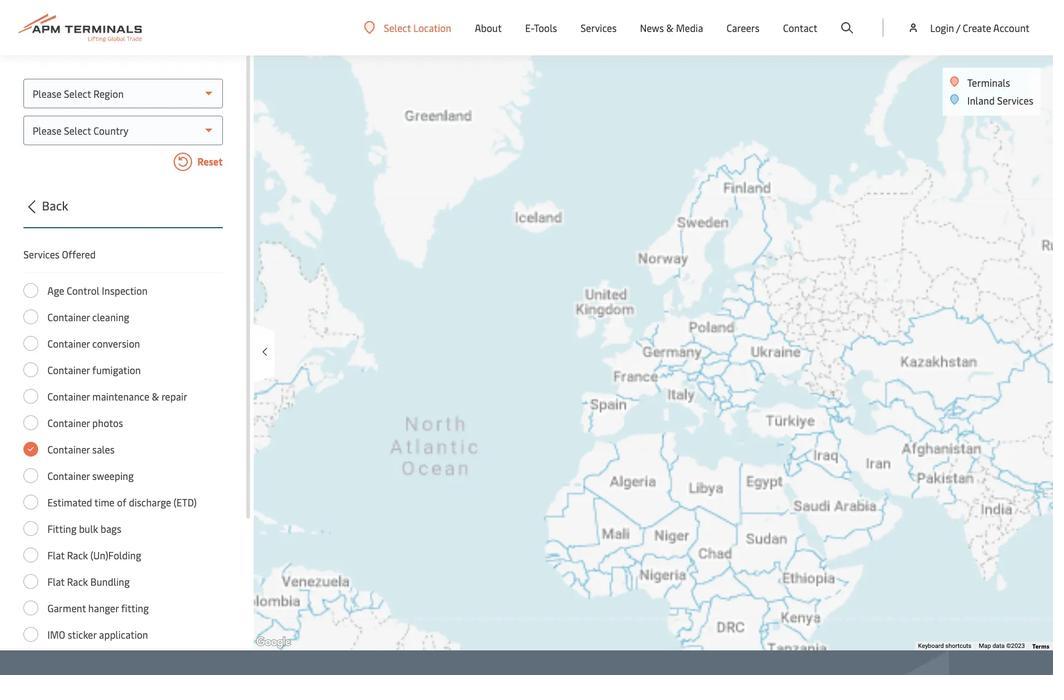 Task type: describe. For each thing, give the bounding box(es) containing it.
rack for (un)folding
[[67, 549, 88, 562]]

fumigation
[[92, 363, 141, 377]]

select location button
[[364, 21, 452, 34]]

Container conversion radio
[[23, 336, 38, 351]]

login / create account
[[931, 21, 1030, 35]]

flat rack  (un)folding
[[47, 549, 141, 562]]

imo
[[47, 628, 65, 642]]

services button
[[581, 0, 617, 55]]

cleaning
[[92, 311, 129, 324]]

Estimated time of discharge (ETD) radio
[[23, 495, 38, 510]]

time
[[94, 496, 115, 509]]

IMO sticker application radio
[[23, 628, 38, 643]]

sales
[[92, 443, 115, 457]]

reset
[[195, 155, 223, 168]]

Flat Rack  (Un)Folding radio
[[23, 548, 38, 563]]

media
[[676, 21, 703, 35]]

(un)folding
[[90, 549, 141, 562]]

container for container cleaning
[[47, 311, 90, 324]]

Age Control Inspection radio
[[23, 283, 38, 298]]

offered
[[62, 248, 96, 261]]

bundling
[[90, 575, 130, 589]]

contact button
[[783, 0, 818, 55]]

account
[[994, 21, 1030, 35]]

flat for flat rack bundling
[[47, 575, 65, 589]]

keyboard shortcuts
[[918, 643, 972, 650]]

e-
[[525, 21, 534, 35]]

of
[[117, 496, 126, 509]]

fitting bulk bags
[[47, 522, 121, 536]]

container for container maintenance & repair
[[47, 390, 90, 404]]

application
[[99, 628, 148, 642]]

map data ©2023
[[979, 643, 1025, 650]]

news & media button
[[640, 0, 703, 55]]

Container sweeping radio
[[23, 469, 38, 484]]

hanger
[[88, 602, 119, 615]]

about
[[475, 21, 502, 35]]

services for services offered
[[23, 248, 60, 261]]

Fitting bulk bags radio
[[23, 522, 38, 537]]

back
[[42, 197, 68, 214]]

services for services
[[581, 21, 617, 35]]

select location
[[384, 21, 452, 34]]

keyboard shortcuts button
[[918, 643, 972, 651]]

/
[[957, 21, 961, 35]]

2 horizontal spatial services
[[998, 94, 1034, 107]]

inland services
[[968, 94, 1034, 107]]

photos
[[92, 416, 123, 430]]

select
[[384, 21, 411, 34]]

Flat Rack Bundling radio
[[23, 575, 38, 590]]

flat for flat rack  (un)folding
[[47, 549, 65, 562]]

garment
[[47, 602, 86, 615]]

Container cleaning radio
[[23, 310, 38, 325]]

control
[[67, 284, 99, 298]]

shortcuts
[[946, 643, 972, 650]]

bulk
[[79, 522, 98, 536]]

imo sticker application
[[47, 628, 148, 642]]

map region
[[72, 0, 1053, 676]]

discharge
[[129, 496, 171, 509]]



Task type: locate. For each thing, give the bounding box(es) containing it.
2 container from the top
[[47, 337, 90, 351]]

container up container sales
[[47, 416, 90, 430]]

news & media
[[640, 21, 703, 35]]

maintenance
[[92, 390, 149, 404]]

container
[[47, 311, 90, 324], [47, 337, 90, 351], [47, 363, 90, 377], [47, 390, 90, 404], [47, 416, 90, 430], [47, 443, 90, 457], [47, 469, 90, 483]]

4 container from the top
[[47, 390, 90, 404]]

container for container conversion
[[47, 337, 90, 351]]

news
[[640, 21, 664, 35]]

1 horizontal spatial &
[[667, 21, 674, 35]]

services left offered
[[23, 248, 60, 261]]

conversion
[[92, 337, 140, 351]]

create
[[963, 21, 992, 35]]

container sweeping
[[47, 469, 134, 483]]

container fumigation
[[47, 363, 141, 377]]

0 vertical spatial services
[[581, 21, 617, 35]]

1 vertical spatial rack
[[67, 575, 88, 589]]

age
[[47, 284, 64, 298]]

location
[[414, 21, 452, 34]]

& inside popup button
[[667, 21, 674, 35]]

6 container from the top
[[47, 443, 90, 457]]

services down terminals
[[998, 94, 1034, 107]]

container conversion
[[47, 337, 140, 351]]

1 container from the top
[[47, 311, 90, 324]]

fitting
[[121, 602, 149, 615]]

data
[[993, 643, 1005, 650]]

Garment hanger fitting radio
[[23, 601, 38, 616]]

container for container sales
[[47, 443, 90, 457]]

rack down fitting bulk bags
[[67, 549, 88, 562]]

7 container from the top
[[47, 469, 90, 483]]

estimated time of discharge (etd)
[[47, 496, 197, 509]]

5 container from the top
[[47, 416, 90, 430]]

2 vertical spatial services
[[23, 248, 60, 261]]

container sales
[[47, 443, 115, 457]]

1 vertical spatial services
[[998, 94, 1034, 107]]

container down the age
[[47, 311, 90, 324]]

age control inspection
[[47, 284, 148, 298]]

1 vertical spatial &
[[152, 390, 159, 404]]

login / create account link
[[908, 0, 1030, 55]]

rack up garment at left
[[67, 575, 88, 589]]

reset button
[[23, 153, 223, 174]]

garment hanger fitting
[[47, 602, 149, 615]]

Container maintenance & repair radio
[[23, 389, 38, 404]]

Container fumigation radio
[[23, 363, 38, 378]]

careers
[[727, 21, 760, 35]]

fitting
[[47, 522, 77, 536]]

container for container sweeping
[[47, 469, 90, 483]]

terms
[[1033, 643, 1050, 651]]

container maintenance & repair
[[47, 390, 187, 404]]

1 horizontal spatial services
[[581, 21, 617, 35]]

Container photos radio
[[23, 416, 38, 431]]

inland
[[968, 94, 995, 107]]

Container sales radio
[[23, 442, 38, 457]]

repair
[[162, 390, 187, 404]]

©2023
[[1007, 643, 1025, 650]]

3 container from the top
[[47, 363, 90, 377]]

1 flat from the top
[[47, 549, 65, 562]]

services
[[581, 21, 617, 35], [998, 94, 1034, 107], [23, 248, 60, 261]]

&
[[667, 21, 674, 35], [152, 390, 159, 404]]

container up estimated
[[47, 469, 90, 483]]

flat rack bundling
[[47, 575, 130, 589]]

google image
[[253, 635, 294, 651]]

contact
[[783, 21, 818, 35]]

keyboard
[[918, 643, 944, 650]]

about button
[[475, 0, 502, 55]]

container down container photos
[[47, 443, 90, 457]]

0 vertical spatial &
[[667, 21, 674, 35]]

services offered
[[23, 248, 96, 261]]

& left repair
[[152, 390, 159, 404]]

flat right 'flat rack  (un)folding' option
[[47, 549, 65, 562]]

bags
[[101, 522, 121, 536]]

flat
[[47, 549, 65, 562], [47, 575, 65, 589]]

careers button
[[727, 0, 760, 55]]

container photos
[[47, 416, 123, 430]]

container down container conversion
[[47, 363, 90, 377]]

flat right flat rack bundling radio
[[47, 575, 65, 589]]

container up container photos
[[47, 390, 90, 404]]

2 rack from the top
[[67, 575, 88, 589]]

map
[[979, 643, 991, 650]]

sticker
[[68, 628, 97, 642]]

0 vertical spatial flat
[[47, 549, 65, 562]]

back button
[[20, 197, 223, 229]]

0 horizontal spatial services
[[23, 248, 60, 261]]

estimated
[[47, 496, 92, 509]]

services right tools
[[581, 21, 617, 35]]

& right news
[[667, 21, 674, 35]]

e-tools button
[[525, 0, 557, 55]]

inspection
[[102, 284, 148, 298]]

container for container photos
[[47, 416, 90, 430]]

sweeping
[[92, 469, 134, 483]]

tools
[[534, 21, 557, 35]]

rack
[[67, 549, 88, 562], [67, 575, 88, 589]]

login
[[931, 21, 955, 35]]

container for container fumigation
[[47, 363, 90, 377]]

terms link
[[1033, 643, 1050, 651]]

2 flat from the top
[[47, 575, 65, 589]]

1 rack from the top
[[67, 549, 88, 562]]

terminals
[[968, 76, 1011, 89]]

1 vertical spatial flat
[[47, 575, 65, 589]]

(etd)
[[174, 496, 197, 509]]

e-tools
[[525, 21, 557, 35]]

rack for bundling
[[67, 575, 88, 589]]

0 horizontal spatial &
[[152, 390, 159, 404]]

0 vertical spatial rack
[[67, 549, 88, 562]]

container down container cleaning
[[47, 337, 90, 351]]

container cleaning
[[47, 311, 129, 324]]



Task type: vqa. For each thing, say whether or not it's contained in the screenshot.
(Un)Folding
yes



